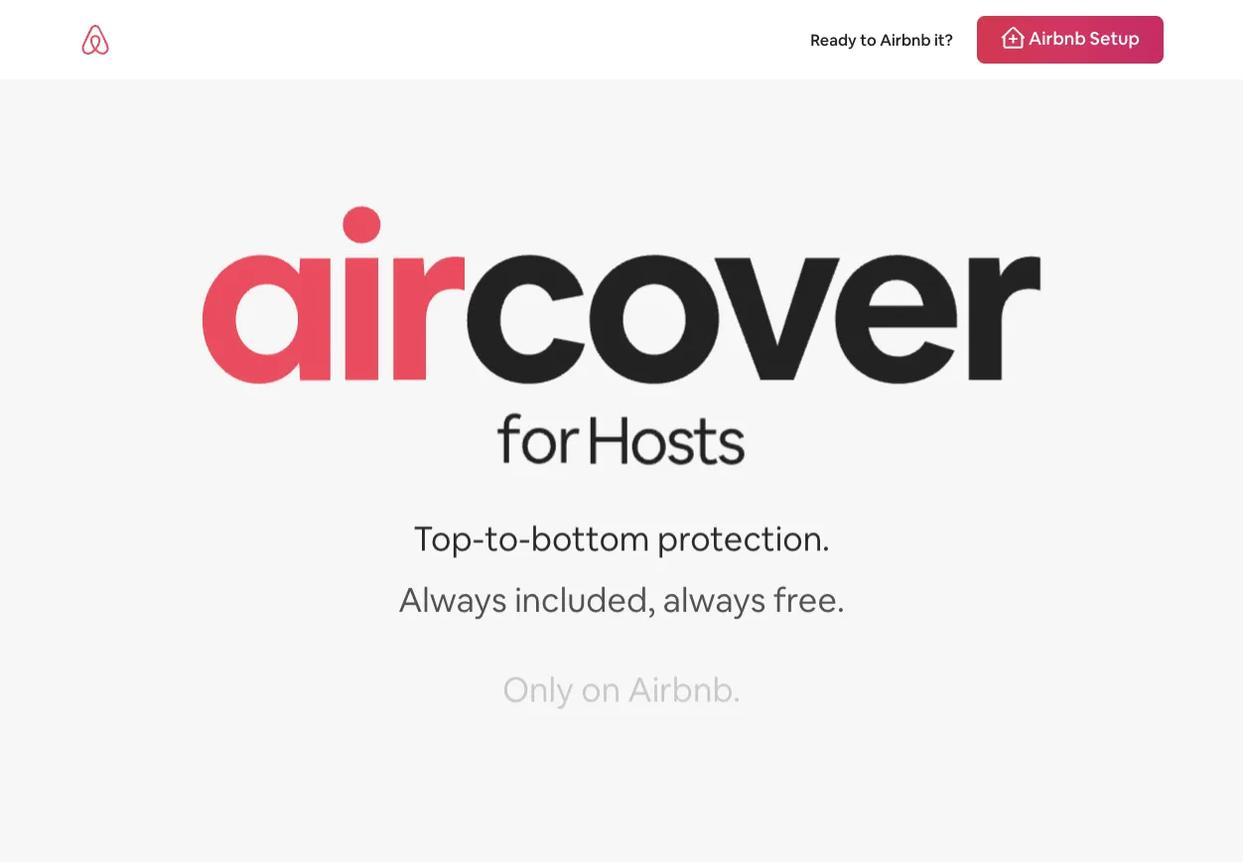 Task type: vqa. For each thing, say whether or not it's contained in the screenshot.
AIRBNB
yes



Task type: describe. For each thing, give the bounding box(es) containing it.
bottom
[[531, 515, 650, 559]]

protection.
[[658, 515, 831, 559]]

free.
[[774, 572, 845, 616]]

only on airbnb.
[[503, 653, 741, 697]]

airbnb setup
[[1029, 27, 1141, 50]]

1 horizontal spatial airbnb
[[1029, 27, 1087, 50]]

top-to-bottom protection.
[[413, 515, 831, 559]]

on
[[581, 653, 621, 697]]

0 horizontal spatial airbnb
[[880, 29, 931, 50]]

only
[[503, 653, 574, 697]]

airbnb setup link
[[978, 16, 1164, 64]]

always
[[663, 572, 766, 616]]

to
[[861, 29, 877, 50]]

airbnb.
[[628, 653, 741, 697]]

included,
[[515, 572, 656, 616]]

ready to airbnb it?
[[811, 29, 954, 50]]

top-
[[413, 515, 485, 559]]

always included, always free.
[[399, 572, 845, 616]]



Task type: locate. For each thing, give the bounding box(es) containing it.
it?
[[935, 29, 954, 50]]

to-
[[485, 515, 531, 559]]

airbnb
[[1029, 27, 1087, 50], [880, 29, 931, 50]]

airbnb right to
[[880, 29, 931, 50]]

airbnb left setup
[[1029, 27, 1087, 50]]

airbnb homepage image
[[79, 24, 111, 56]]

always
[[399, 572, 507, 616]]

setup
[[1090, 27, 1141, 50]]

ready
[[811, 29, 857, 50]]



